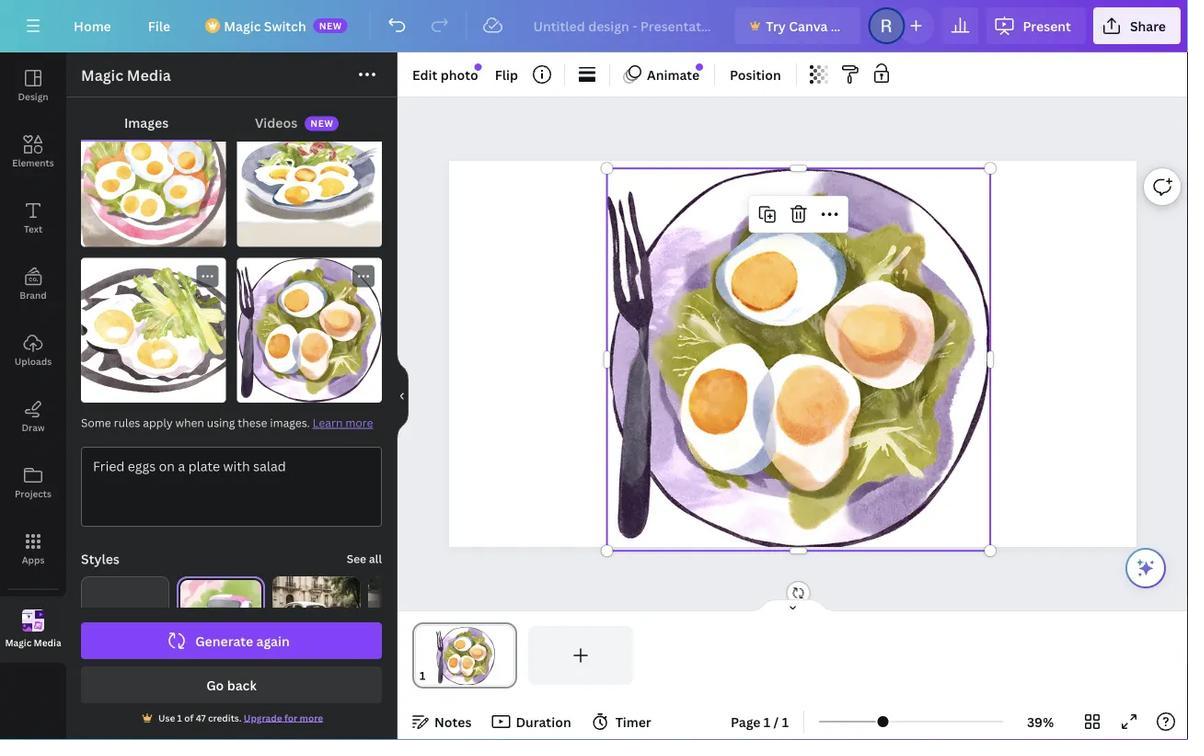 Task type: locate. For each thing, give the bounding box(es) containing it.
1 right the /
[[782, 714, 789, 731]]

0 vertical spatial media
[[127, 65, 171, 85]]

go back button
[[81, 667, 382, 704]]

magic left switch
[[224, 17, 261, 35]]

magic media
[[81, 65, 171, 85], [5, 637, 61, 650]]

canva assistant image
[[1135, 558, 1157, 580]]

1 vertical spatial magic media
[[5, 637, 61, 650]]

brand
[[20, 289, 47, 301]]

39%
[[1027, 714, 1054, 731]]

0 vertical spatial more
[[345, 416, 373, 431]]

timer button
[[586, 708, 659, 737]]

home link
[[59, 7, 126, 44]]

using
[[207, 416, 235, 431]]

0 horizontal spatial magic
[[5, 637, 32, 650]]

more
[[345, 416, 373, 431], [300, 712, 323, 725]]

1 new image from the left
[[696, 64, 703, 71]]

new image inside the animate popup button
[[696, 64, 703, 71]]

0 horizontal spatial new image
[[475, 64, 482, 71]]

see
[[347, 552, 366, 567]]

media down apps
[[34, 637, 61, 650]]

text button
[[0, 185, 66, 251]]

text
[[24, 223, 42, 235]]

try canva pro button
[[735, 7, 861, 44]]

share
[[1130, 17, 1166, 35]]

position button
[[723, 60, 789, 89]]

magic inside main menu bar
[[224, 17, 261, 35]]

1 for /
[[764, 714, 771, 731]]

2 horizontal spatial 1
[[782, 714, 789, 731]]

media
[[127, 65, 171, 85], [34, 637, 61, 650]]

images
[[124, 114, 169, 131]]

file
[[148, 17, 170, 35]]

home
[[74, 17, 111, 35]]

present button
[[986, 7, 1086, 44]]

apply
[[143, 416, 173, 431]]

generate
[[195, 633, 253, 650]]

Design title text field
[[519, 7, 727, 44]]

some rules apply when using these images. learn more
[[81, 416, 373, 431]]

new image left flip
[[475, 64, 482, 71]]

new image
[[696, 64, 703, 71], [475, 64, 482, 71]]

1
[[177, 712, 182, 725], [764, 714, 771, 731], [782, 714, 789, 731]]

fried eggs on a plate with salad image
[[81, 102, 226, 247], [237, 102, 382, 247], [81, 258, 226, 403], [237, 258, 382, 403]]

new image inside edit photo popup button
[[475, 64, 482, 71]]

canva
[[789, 17, 828, 35]]

new image left position
[[696, 64, 703, 71]]

magic switch
[[224, 17, 306, 35]]

new right switch
[[319, 19, 342, 32]]

1 horizontal spatial new image
[[696, 64, 703, 71]]

1 horizontal spatial more
[[345, 416, 373, 431]]

2 new image from the left
[[475, 64, 482, 71]]

projects button
[[0, 450, 66, 516]]

1 vertical spatial magic
[[81, 65, 123, 85]]

photo
[[441, 66, 478, 83]]

upgrade
[[244, 712, 282, 725]]

1 horizontal spatial 1
[[764, 714, 771, 731]]

new
[[319, 19, 342, 32], [310, 118, 333, 130]]

for
[[284, 712, 297, 725]]

0 horizontal spatial more
[[300, 712, 323, 725]]

side panel tab list
[[0, 52, 66, 664]]

try
[[766, 17, 786, 35]]

file button
[[133, 7, 185, 44]]

present
[[1023, 17, 1071, 35]]

more right 'for'
[[300, 712, 323, 725]]

apps button
[[0, 516, 66, 583]]

media up images button
[[127, 65, 171, 85]]

2 vertical spatial magic
[[5, 637, 32, 650]]

0 horizontal spatial 1
[[177, 712, 182, 725]]

again
[[256, 633, 290, 650]]

hide image
[[397, 353, 409, 441]]

magic
[[224, 17, 261, 35], [81, 65, 123, 85], [5, 637, 32, 650]]

0 horizontal spatial magic media
[[5, 637, 61, 650]]

magic down apps
[[5, 637, 32, 650]]

projects
[[15, 488, 52, 500]]

use
[[158, 712, 175, 725]]

more right learn
[[345, 416, 373, 431]]

timer
[[615, 714, 651, 731]]

1 left the of
[[177, 712, 182, 725]]

magic media down apps
[[5, 637, 61, 650]]

Page title text field
[[433, 667, 441, 686]]

magic media up images
[[81, 65, 171, 85]]

these
[[238, 416, 267, 431]]

1 horizontal spatial media
[[127, 65, 171, 85]]

magic down home link
[[81, 65, 123, 85]]

1 vertical spatial more
[[300, 712, 323, 725]]

edit
[[412, 66, 438, 83]]

47
[[196, 712, 206, 725]]

notes button
[[405, 708, 479, 737]]

switch
[[264, 17, 306, 35]]

0 vertical spatial new
[[319, 19, 342, 32]]

elements button
[[0, 119, 66, 185]]

generate again
[[195, 633, 290, 650]]

0 horizontal spatial media
[[34, 637, 61, 650]]

2 horizontal spatial magic
[[224, 17, 261, 35]]

1 left the /
[[764, 714, 771, 731]]

1 vertical spatial media
[[34, 637, 61, 650]]

0 vertical spatial magic media
[[81, 65, 171, 85]]

0 vertical spatial magic
[[224, 17, 261, 35]]

new image for animate
[[696, 64, 703, 71]]

generate again button
[[81, 623, 382, 660]]

media inside magic media button
[[34, 637, 61, 650]]

flip
[[495, 66, 518, 83]]

elements
[[12, 156, 54, 169]]

pro
[[831, 17, 852, 35]]

new right videos
[[310, 118, 333, 130]]

animate button
[[618, 60, 707, 89]]

brand button
[[0, 251, 66, 318]]

hide pages image
[[749, 599, 837, 614]]



Task type: describe. For each thing, give the bounding box(es) containing it.
learn more link
[[313, 416, 373, 431]]

duration
[[516, 714, 571, 731]]

videos
[[255, 114, 297, 131]]

edit photo button
[[405, 60, 486, 89]]

magic media button
[[0, 597, 66, 664]]

duration button
[[486, 708, 579, 737]]

new image for edit photo
[[475, 64, 482, 71]]

draw button
[[0, 384, 66, 450]]

share button
[[1093, 7, 1181, 44]]

1 for of
[[177, 712, 182, 725]]

magic inside button
[[5, 637, 32, 650]]

page 1 image
[[412, 627, 517, 686]]

some
[[81, 416, 111, 431]]

1 horizontal spatial magic
[[81, 65, 123, 85]]

see all button
[[347, 550, 382, 569]]

upgrade for more link
[[244, 712, 323, 725]]

magic media inside button
[[5, 637, 61, 650]]

new inside main menu bar
[[319, 19, 342, 32]]

of
[[184, 712, 194, 725]]

notes
[[434, 714, 472, 731]]

1 horizontal spatial magic media
[[81, 65, 171, 85]]

back
[[227, 677, 257, 694]]

when
[[175, 416, 204, 431]]

styles
[[81, 551, 119, 568]]

flip button
[[488, 60, 526, 89]]

main menu bar
[[0, 0, 1188, 52]]

go
[[206, 677, 224, 694]]

edit photo
[[412, 66, 478, 83]]

Describe an image. Include objects, colors, places... text field
[[82, 448, 381, 526]]

credits.
[[208, 712, 242, 725]]

page 1 / 1
[[731, 714, 789, 731]]

/
[[774, 714, 779, 731]]

uploads button
[[0, 318, 66, 384]]

design
[[18, 90, 48, 103]]

images.
[[270, 416, 310, 431]]

animate
[[647, 66, 700, 83]]

all
[[369, 552, 382, 567]]

use 1 of 47 credits. upgrade for more
[[158, 712, 323, 725]]

apps
[[22, 554, 45, 566]]

images button
[[81, 105, 212, 140]]

39% button
[[1011, 708, 1070, 737]]

try canva pro
[[766, 17, 852, 35]]

page
[[731, 714, 761, 731]]

go back
[[206, 677, 257, 694]]

learn
[[313, 416, 343, 431]]

rules
[[114, 416, 140, 431]]

position
[[730, 66, 781, 83]]

see all
[[347, 552, 382, 567]]

uploads
[[15, 355, 52, 368]]

design button
[[0, 52, 66, 119]]

draw
[[22, 422, 45, 434]]

1 vertical spatial new
[[310, 118, 333, 130]]



Task type: vqa. For each thing, say whether or not it's contained in the screenshot.
more
yes



